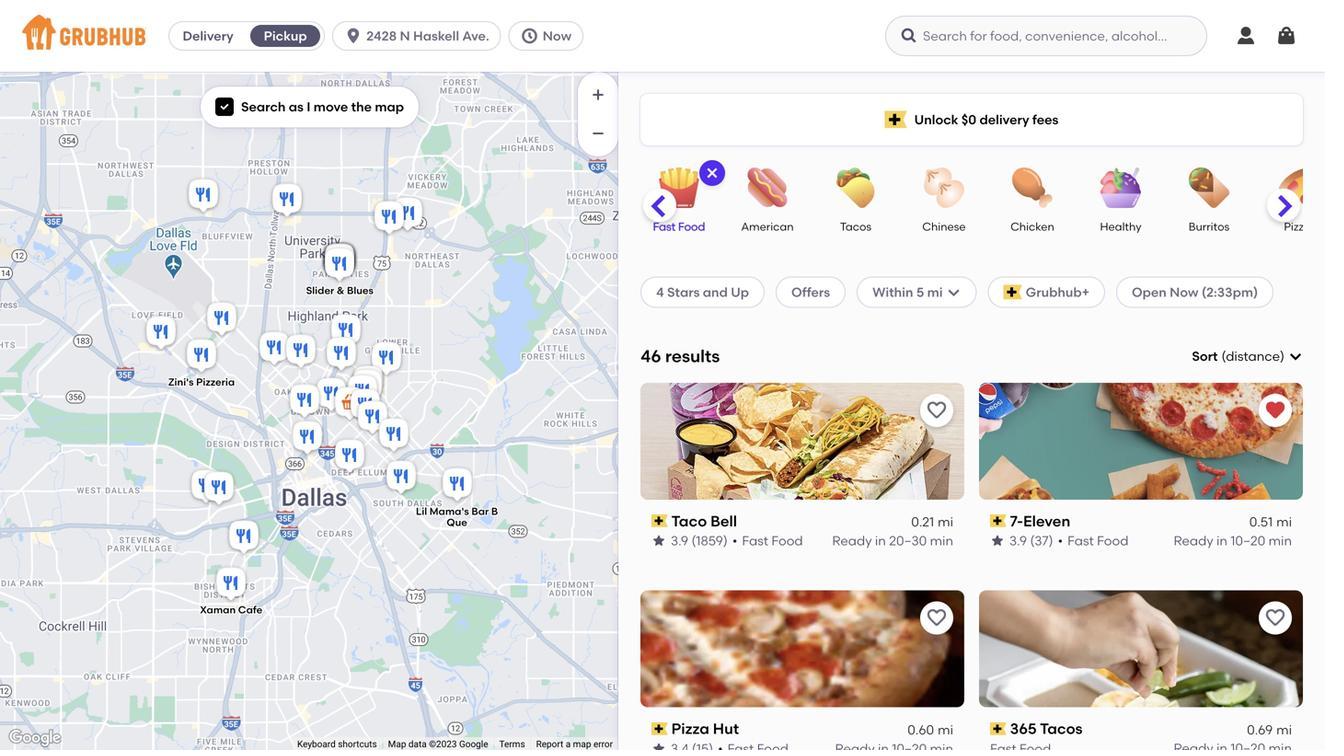 Task type: locate. For each thing, give the bounding box(es) containing it.
1 in from the left
[[875, 533, 886, 549]]

0 horizontal spatial • fast food
[[733, 533, 803, 549]]

angry dog image
[[331, 437, 368, 477]]

365 tacos  logo image
[[979, 591, 1303, 708]]

star icon image for pizza hut
[[652, 741, 666, 750]]

• right (37)
[[1058, 533, 1063, 549]]

subscription pass image left the pizza hut
[[652, 723, 668, 735]]

pizza hut image
[[344, 372, 381, 413]]

in left 20–30
[[875, 533, 886, 549]]

4 stars and up
[[656, 284, 749, 300]]

cutiepies pizza image
[[286, 382, 323, 422]]

now right 'ave.'
[[543, 28, 572, 44]]

within 5 mi
[[873, 284, 943, 300]]

2 ready from the left
[[1174, 533, 1214, 549]]

save this restaurant image for 365 tacos
[[1265, 607, 1287, 629]]

1 • from the left
[[733, 533, 738, 549]]

fast
[[653, 220, 676, 233], [742, 533, 769, 549], [1068, 533, 1094, 549]]

subscription pass image
[[652, 515, 668, 528], [990, 723, 1007, 735]]

in left the 10–20
[[1217, 533, 1228, 549]]

0 vertical spatial now
[[543, 28, 572, 44]]

2 • fast food from the left
[[1058, 533, 1129, 549]]

0 vertical spatial subscription pass image
[[990, 515, 1007, 528]]

1 vertical spatial map
[[573, 739, 591, 750]]

2 3.9 from the left
[[1010, 533, 1027, 549]]

food right (37)
[[1097, 533, 1129, 549]]

fast right (37)
[[1068, 533, 1094, 549]]

grubhub plus flag logo image
[[885, 111, 907, 128], [1004, 285, 1022, 300]]

ghana jollof image
[[389, 195, 426, 235]]

• fast food down the eleven
[[1058, 533, 1129, 549]]

xaman cafe image
[[213, 565, 249, 605]]

min for 7-eleven
[[1269, 533, 1292, 549]]

map right the
[[375, 99, 404, 115]]

healthy bowls by furlough brothers image
[[347, 386, 384, 427]]

ready in 10–20 min
[[1174, 533, 1292, 549]]

map right a at the left of page
[[573, 739, 591, 750]]

3.9 down 7-
[[1010, 533, 1027, 549]]

(
[[1222, 348, 1226, 364]]

1 horizontal spatial food
[[772, 533, 803, 549]]

subscription pass image left 7-
[[990, 515, 1007, 528]]

pizza leila image
[[289, 418, 326, 459]]

subscription pass image for taco bell
[[652, 515, 668, 528]]

1 horizontal spatial • fast food
[[1058, 533, 1129, 549]]

365 tacos image
[[323, 335, 360, 375]]

3.9 down taco
[[671, 533, 689, 549]]

0 horizontal spatial subscription pass image
[[652, 515, 668, 528]]

1 horizontal spatial ready
[[1174, 533, 1214, 549]]

tacos down tacos image
[[840, 220, 872, 233]]

min down 0.51 mi
[[1269, 533, 1292, 549]]

1 vertical spatial grubhub plus flag logo image
[[1004, 285, 1022, 300]]

save this restaurant button for 365 tacos
[[1259, 602, 1292, 635]]

save this restaurant button
[[921, 394, 954, 427], [921, 602, 954, 635], [1259, 602, 1292, 635]]

qdoba mexican eats image
[[185, 176, 222, 217]]

0 horizontal spatial 3.9
[[671, 533, 689, 549]]

mi right 0.60
[[938, 722, 954, 738]]

1 horizontal spatial fast
[[742, 533, 769, 549]]

3.9
[[671, 533, 689, 549], [1010, 533, 1027, 549]]

1 3.9 from the left
[[671, 533, 689, 549]]

blues
[[347, 284, 374, 297]]

pickup
[[264, 28, 307, 44]]

as
[[289, 99, 304, 115]]

2 min from the left
[[1269, 533, 1292, 549]]

0 horizontal spatial in
[[875, 533, 886, 549]]

unlock $0 delivery fees
[[915, 112, 1059, 127]]

1 vertical spatial subscription pass image
[[652, 723, 668, 735]]

map
[[375, 99, 404, 115], [573, 739, 591, 750]]

now
[[543, 28, 572, 44], [1170, 284, 1199, 300]]

distance
[[1226, 348, 1280, 364]]

in
[[875, 533, 886, 549], [1217, 533, 1228, 549]]

report a map error link
[[536, 739, 613, 750]]

0 horizontal spatial fast
[[653, 220, 676, 233]]

save this restaurant image
[[926, 399, 948, 421], [926, 607, 948, 629], [1265, 607, 1287, 629]]

food for taco
[[772, 533, 803, 549]]

star icon image for taco bell
[[652, 533, 666, 548]]

• for taco bell
[[733, 533, 738, 549]]

2 horizontal spatial fast
[[1068, 533, 1094, 549]]

3.9 for 7-
[[1010, 533, 1027, 549]]

star icon image left 3.9 (37) on the right of page
[[990, 533, 1005, 548]]

now inside button
[[543, 28, 572, 44]]

burritos image
[[1177, 168, 1242, 208]]

1 horizontal spatial tacos
[[1040, 720, 1083, 738]]

0 vertical spatial pizza
[[1284, 220, 1311, 233]]

mi for pizza hut
[[938, 722, 954, 738]]

pizza for pizza
[[1284, 220, 1311, 233]]

1 • fast food from the left
[[733, 533, 803, 549]]

pickup button
[[247, 21, 324, 51]]

• fast food down the bell
[[733, 533, 803, 549]]

sort
[[1192, 348, 1218, 364]]

7-eleven logo image
[[979, 383, 1303, 500]]

0 vertical spatial grubhub plus flag logo image
[[885, 111, 907, 128]]

kfc image
[[256, 329, 293, 370]]

ready left the 10–20
[[1174, 533, 1214, 549]]

grubhub plus flag logo image left grubhub+
[[1004, 285, 1022, 300]]

star icon image right error
[[652, 741, 666, 750]]

chicken
[[1011, 220, 1055, 233]]

food
[[678, 220, 705, 233], [772, 533, 803, 549], [1097, 533, 1129, 549]]

• for 7-eleven
[[1058, 533, 1063, 549]]

subscription pass image left 365
[[990, 723, 1007, 735]]

eleven
[[1024, 512, 1071, 530]]

shortcuts
[[338, 739, 377, 750]]

healthy image
[[1089, 168, 1153, 208]]

1 horizontal spatial •
[[1058, 533, 1063, 549]]

original chopshop image
[[321, 242, 358, 282]]

svg image
[[1235, 25, 1257, 47], [344, 27, 363, 45], [900, 27, 919, 45], [219, 101, 230, 112]]

0 horizontal spatial now
[[543, 28, 572, 44]]

0 horizontal spatial pizza
[[672, 720, 710, 738]]

cluck university - smu image
[[321, 241, 358, 281]]

results
[[665, 346, 720, 366]]

0.60
[[908, 722, 934, 738]]

chicken image
[[1001, 168, 1065, 208]]

subscription pass image left taco
[[652, 515, 668, 528]]

0 horizontal spatial map
[[375, 99, 404, 115]]

lil mama's bar b que image
[[439, 465, 476, 506]]

subscription pass image
[[990, 515, 1007, 528], [652, 723, 668, 735]]

pizza down pizza "image" in the top of the page
[[1284, 220, 1311, 233]]

1 horizontal spatial pizza
[[1284, 220, 1311, 233]]

0 horizontal spatial subscription pass image
[[652, 723, 668, 735]]

7-eleven
[[1010, 512, 1071, 530]]

keyboard shortcuts
[[297, 739, 377, 750]]

tacos right 365
[[1040, 720, 1083, 738]]

mi right 0.69
[[1277, 722, 1292, 738]]

mi right "0.21"
[[938, 514, 954, 530]]

a
[[566, 739, 571, 750]]

1 horizontal spatial subscription pass image
[[990, 515, 1007, 528]]

star icon image for 7-eleven
[[990, 533, 1005, 548]]

fast down fast food image
[[653, 220, 676, 233]]

grubhub plus flag logo image left unlock
[[885, 111, 907, 128]]

food down fast food image
[[678, 220, 705, 233]]

mi right 0.51
[[1277, 514, 1292, 530]]

svg image
[[1276, 25, 1298, 47], [521, 27, 539, 45], [705, 166, 720, 180], [947, 285, 962, 300], [1289, 349, 1303, 364]]

grubhub+
[[1026, 284, 1090, 300]]

1 horizontal spatial in
[[1217, 533, 1228, 549]]

cafe
[[238, 604, 263, 616]]

jamba juice image
[[371, 198, 408, 239]]

subscription pass image for 7-eleven
[[990, 515, 1007, 528]]

1 vertical spatial subscription pass image
[[990, 723, 1007, 735]]

wing szn - smu image
[[321, 241, 358, 281]]

0.60 mi
[[908, 722, 954, 738]]

1 horizontal spatial now
[[1170, 284, 1199, 300]]

7-
[[1010, 512, 1024, 530]]

1 horizontal spatial grubhub plus flag logo image
[[1004, 285, 1022, 300]]

kessler baking studio image
[[226, 518, 262, 558]]

popeyes image
[[349, 367, 386, 407]]

pizza left 'hut'
[[672, 720, 710, 738]]

grubhub plus flag logo image for grubhub+
[[1004, 285, 1022, 300]]

subscription pass image for 365 tacos
[[990, 723, 1007, 735]]

b
[[491, 505, 498, 518]]

in for eleven
[[1217, 533, 1228, 549]]

7 eleven image
[[331, 384, 368, 425]]

mama's
[[430, 505, 469, 518]]

pizza hut
[[672, 720, 739, 738]]

crab pot boil house and oyster bar image
[[201, 469, 237, 510]]

save this restaurant image for pizza hut
[[926, 607, 948, 629]]

google image
[[5, 726, 65, 750]]

1 horizontal spatial 3.9
[[1010, 533, 1027, 549]]

3.9 for taco
[[671, 533, 689, 549]]

zini's
[[168, 376, 194, 389]]

star icon image left 3.9 (1859)
[[652, 533, 666, 548]]

now right open
[[1170, 284, 1199, 300]]

0.21
[[912, 514, 934, 530]]

burritos
[[1189, 220, 1230, 233]]

0 horizontal spatial ready
[[832, 533, 872, 549]]

grubhub plus flag logo image for unlock $0 delivery fees
[[885, 111, 907, 128]]

3.9 (1859)
[[671, 533, 728, 549]]

3.9 (37)
[[1010, 533, 1054, 549]]

none field containing sort
[[1192, 347, 1303, 366]]

zini's pizzeria image
[[183, 336, 220, 377]]

• down the bell
[[733, 533, 738, 549]]

tacos
[[840, 220, 872, 233], [1040, 720, 1083, 738]]

search as i move the map
[[241, 99, 404, 115]]

minus icon image
[[589, 124, 608, 143]]

2 in from the left
[[1217, 533, 1228, 549]]

food right (1859)
[[772, 533, 803, 549]]

None field
[[1192, 347, 1303, 366]]

min down 0.21 mi
[[930, 533, 954, 549]]

delivery
[[183, 28, 234, 44]]

0 horizontal spatial grubhub plus flag logo image
[[885, 111, 907, 128]]

1 horizontal spatial min
[[1269, 533, 1292, 549]]

bad chicken image
[[269, 181, 306, 221]]

data
[[409, 739, 427, 750]]

star icon image
[[652, 533, 666, 548], [990, 533, 1005, 548], [652, 741, 666, 750]]

pizza for pizza hut
[[672, 720, 710, 738]]

1 vertical spatial pizza
[[672, 720, 710, 738]]

1 vertical spatial now
[[1170, 284, 1199, 300]]

1 min from the left
[[930, 533, 954, 549]]

sonic image
[[203, 300, 240, 340]]

1 horizontal spatial subscription pass image
[[990, 723, 1007, 735]]

subscription pass image for pizza hut
[[652, 723, 668, 735]]

2 • from the left
[[1058, 533, 1063, 549]]

2 horizontal spatial food
[[1097, 533, 1129, 549]]

wings wings wings - smu image
[[321, 241, 358, 281]]

2428 n haskell ave.
[[366, 28, 489, 44]]

american
[[741, 220, 794, 233]]

5
[[917, 284, 924, 300]]

ready left 20–30
[[832, 533, 872, 549]]

taco
[[672, 512, 707, 530]]

mac mac mac - smu image
[[321, 241, 358, 281]]

mi for 365 tacos
[[1277, 722, 1292, 738]]

american image
[[735, 168, 800, 208]]

•
[[733, 533, 738, 549], [1058, 533, 1063, 549]]

ready for taco bell
[[832, 533, 872, 549]]

0 horizontal spatial tacos
[[840, 220, 872, 233]]

move
[[314, 99, 348, 115]]

slider & blues image
[[321, 245, 358, 286]]

big deal burger image
[[328, 312, 365, 352]]

mi for taco bell
[[938, 514, 954, 530]]

min
[[930, 533, 954, 549], [1269, 533, 1292, 549]]

fast right (1859)
[[742, 533, 769, 549]]

0 horizontal spatial min
[[930, 533, 954, 549]]

now button
[[509, 21, 591, 51]]

1 ready from the left
[[832, 533, 872, 549]]

0 horizontal spatial •
[[733, 533, 738, 549]]

0 vertical spatial subscription pass image
[[652, 515, 668, 528]]

sort ( distance )
[[1192, 348, 1285, 364]]

offers
[[792, 284, 830, 300]]

hut
[[713, 720, 739, 738]]

taco bell
[[672, 512, 737, 530]]



Task type: vqa. For each thing, say whether or not it's contained in the screenshot.
Search icon
no



Task type: describe. For each thing, give the bounding box(es) containing it.
(2:33pm)
[[1202, 284, 1259, 300]]

haskell
[[413, 28, 459, 44]]

chinese
[[923, 220, 966, 233]]

1 vertical spatial tacos
[[1040, 720, 1083, 738]]

fast food image
[[647, 168, 712, 208]]

pizza large image
[[350, 363, 387, 404]]

east hampton sandwich co. image
[[283, 332, 319, 372]]

unlock
[[915, 112, 959, 127]]

bell
[[711, 512, 737, 530]]

dallas hotdog company image
[[376, 416, 412, 456]]

save this restaurant button for pizza hut
[[921, 602, 954, 635]]

ready in 20–30 min
[[832, 533, 954, 549]]

0.21 mi
[[912, 514, 954, 530]]

save this restaurant image for taco bell
[[926, 399, 948, 421]]

google
[[459, 739, 488, 750]]

terms link
[[499, 739, 525, 750]]

in for bell
[[875, 533, 886, 549]]

healthy
[[1100, 220, 1142, 233]]

taco bell image
[[313, 375, 350, 416]]

church's texas chicken image
[[354, 398, 391, 439]]

food for 7-
[[1097, 533, 1129, 549]]

map region
[[0, 51, 629, 750]]

fast food
[[653, 220, 705, 233]]

zini's pizzeria
[[168, 376, 235, 389]]

up
[[731, 284, 749, 300]]

• fast food for 7-eleven
[[1058, 533, 1129, 549]]

taco bell logo image
[[641, 383, 965, 500]]

report
[[536, 739, 564, 750]]

the
[[351, 99, 372, 115]]

delivery
[[980, 112, 1030, 127]]

0 vertical spatial map
[[375, 99, 404, 115]]

report a map error
[[536, 739, 613, 750]]

min for taco bell
[[930, 533, 954, 549]]

que
[[447, 516, 467, 529]]

1 horizontal spatial map
[[573, 739, 591, 750]]

0.51 mi
[[1250, 514, 1292, 530]]

snapback chicken tenders and mac - smu image
[[321, 241, 358, 281]]

0.51
[[1250, 514, 1273, 530]]

$0
[[962, 112, 977, 127]]

• fast food for taco bell
[[733, 533, 803, 549]]

fees
[[1033, 112, 1059, 127]]

tacos image
[[824, 168, 888, 208]]

&
[[337, 284, 345, 297]]

saved restaurant image
[[1265, 399, 1287, 421]]

xaman cafe
[[200, 604, 263, 616]]

fast for taco bell
[[742, 533, 769, 549]]

and
[[703, 284, 728, 300]]

)
[[1280, 348, 1285, 364]]

error
[[594, 739, 613, 750]]

svg image inside now button
[[521, 27, 539, 45]]

pizza hut logo image
[[641, 591, 965, 708]]

slider & blues
[[306, 284, 374, 297]]

i
[[307, 99, 311, 115]]

mi for 7-eleven
[[1277, 514, 1292, 530]]

mi right 5
[[928, 284, 943, 300]]

Search for food, convenience, alcohol... search field
[[886, 16, 1208, 56]]

saved restaurant button
[[1259, 394, 1292, 427]]

xaman
[[200, 604, 236, 616]]

365 tacos
[[1010, 720, 1083, 738]]

saucy chick image
[[368, 339, 405, 380]]

svg image inside 2428 n haskell ave. button
[[344, 27, 363, 45]]

map
[[388, 739, 406, 750]]

open
[[1132, 284, 1167, 300]]

stars
[[667, 284, 700, 300]]

20–30
[[889, 533, 927, 549]]

terms
[[499, 739, 525, 750]]

(1859)
[[692, 533, 728, 549]]

xenia: mediterranean kitchen (commerce st) image
[[188, 467, 225, 508]]

slider
[[306, 284, 334, 297]]

0.69
[[1247, 722, 1273, 738]]

save this restaurant button for taco bell
[[921, 394, 954, 427]]

fast for 7-eleven
[[1068, 533, 1094, 549]]

lil mama's bar b que
[[416, 505, 498, 529]]

4
[[656, 284, 664, 300]]

plus icon image
[[589, 86, 608, 104]]

365
[[1010, 720, 1037, 738]]

open now (2:33pm)
[[1132, 284, 1259, 300]]

0 vertical spatial tacos
[[840, 220, 872, 233]]

©2023
[[429, 739, 457, 750]]

pizzeria
[[196, 376, 235, 389]]

0 horizontal spatial food
[[678, 220, 705, 233]]

(37)
[[1030, 533, 1054, 549]]

golden chick image
[[383, 458, 420, 498]]

main navigation navigation
[[0, 0, 1326, 72]]

pizza image
[[1266, 168, 1326, 208]]

map data ©2023 google
[[388, 739, 488, 750]]

2428
[[366, 28, 397, 44]]

keyboard
[[297, 739, 336, 750]]

lil
[[416, 505, 427, 518]]

search
[[241, 99, 286, 115]]

0.69 mi
[[1247, 722, 1292, 738]]

ho mei express image
[[143, 313, 180, 354]]

2428 n haskell ave. button
[[332, 21, 509, 51]]

ave.
[[462, 28, 489, 44]]

chinese image
[[912, 168, 977, 208]]

46
[[641, 346, 661, 366]]

n
[[400, 28, 410, 44]]

10–20
[[1231, 533, 1266, 549]]

ready for 7-eleven
[[1174, 533, 1214, 549]]

46 results
[[641, 346, 720, 366]]

delivery button
[[169, 21, 247, 51]]

keyboard shortcuts button
[[297, 738, 377, 750]]



